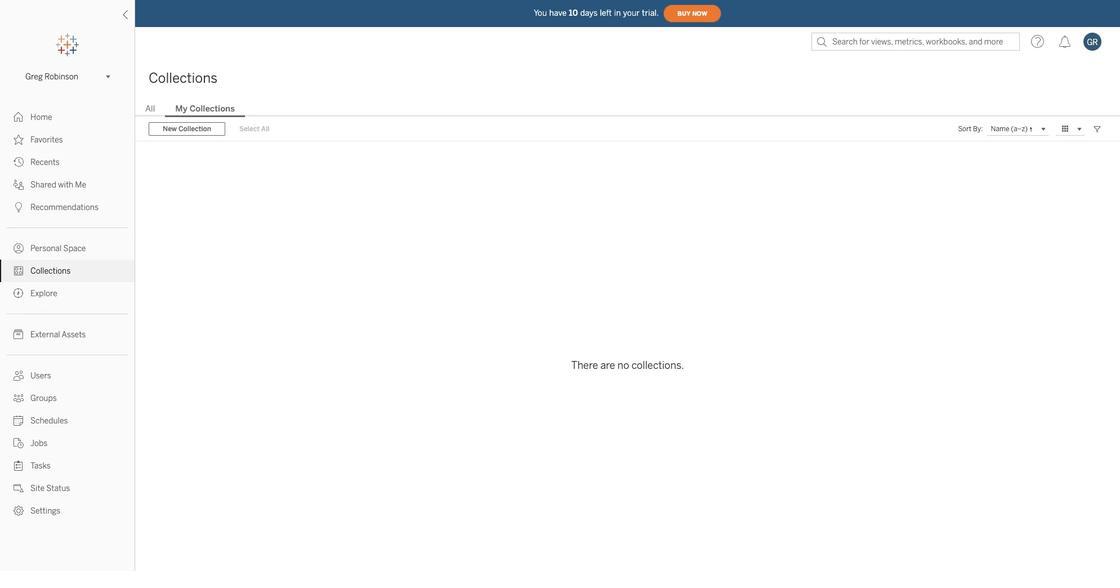 Task type: describe. For each thing, give the bounding box(es) containing it.
groups
[[30, 394, 57, 403]]

favorites link
[[0, 128, 135, 151]]

sort by:
[[959, 125, 984, 133]]

in
[[615, 8, 621, 18]]

users
[[30, 371, 51, 381]]

personal space link
[[0, 237, 135, 260]]

home link
[[0, 106, 135, 128]]

status
[[46, 484, 70, 494]]

collections inside "link"
[[30, 267, 71, 276]]

select
[[239, 125, 260, 133]]

recommendations
[[30, 203, 99, 212]]

site
[[30, 484, 45, 494]]

0 vertical spatial collections
[[149, 70, 218, 86]]

my collections
[[175, 104, 235, 114]]

shared
[[30, 180, 56, 190]]

external assets
[[30, 330, 86, 340]]

now
[[693, 10, 708, 17]]

collections.
[[632, 359, 685, 372]]

trial.
[[642, 8, 659, 18]]

new
[[163, 125, 177, 133]]

assets
[[62, 330, 86, 340]]

by text only_f5he34f image for groups
[[14, 393, 24, 403]]

tasks link
[[0, 455, 135, 477]]

settings link
[[0, 500, 135, 522]]

10
[[569, 8, 578, 18]]

schedules
[[30, 416, 68, 426]]

by text only_f5he34f image for collections
[[14, 266, 24, 276]]

favorites
[[30, 135, 63, 145]]

all inside button
[[261, 125, 270, 133]]

by text only_f5he34f image for recommendations
[[14, 202, 24, 212]]

by text only_f5he34f image for site status
[[14, 484, 24, 494]]

personal
[[30, 244, 62, 254]]

greg robinson
[[25, 72, 78, 81]]

recommendations link
[[0, 196, 135, 219]]

sort
[[959, 125, 972, 133]]

greg
[[25, 72, 43, 81]]

there
[[572, 359, 599, 372]]

buy now button
[[664, 5, 722, 23]]

by text only_f5he34f image for explore
[[14, 289, 24, 299]]

no
[[618, 359, 630, 372]]

name
[[992, 125, 1010, 133]]

by text only_f5he34f image for schedules
[[14, 416, 24, 426]]

personal space
[[30, 244, 86, 254]]

left
[[600, 8, 612, 18]]

sub-spaces tab list
[[135, 103, 1121, 117]]

explore
[[30, 289, 57, 299]]

me
[[75, 180, 86, 190]]

your
[[624, 8, 640, 18]]

jobs
[[30, 439, 48, 449]]

external
[[30, 330, 60, 340]]

by text only_f5he34f image for users
[[14, 371, 24, 381]]

home
[[30, 113, 52, 122]]

site status link
[[0, 477, 135, 500]]

grid view image
[[1061, 124, 1071, 134]]

recents link
[[0, 151, 135, 174]]

groups link
[[0, 387, 135, 410]]



Task type: vqa. For each thing, say whether or not it's contained in the screenshot.
the bottommost Collections
yes



Task type: locate. For each thing, give the bounding box(es) containing it.
by text only_f5he34f image inside shared with me link
[[14, 180, 24, 190]]

by text only_f5he34f image left shared
[[14, 180, 24, 190]]

Search for views, metrics, workbooks, and more text field
[[812, 33, 1021, 51]]

5 by text only_f5he34f image from the top
[[14, 393, 24, 403]]

name (a–z) button
[[987, 122, 1050, 136]]

by text only_f5he34f image for jobs
[[14, 438, 24, 449]]

select all
[[239, 125, 270, 133]]

3 by text only_f5he34f image from the top
[[14, 243, 24, 254]]

(a–z)
[[1012, 125, 1028, 133]]

0 vertical spatial all
[[145, 104, 155, 114]]

by text only_f5he34f image left groups
[[14, 393, 24, 403]]

all left 'my'
[[145, 104, 155, 114]]

4 by text only_f5he34f image from the top
[[14, 266, 24, 276]]

explore link
[[0, 282, 135, 305]]

collection
[[179, 125, 211, 133]]

by text only_f5he34f image inside recents link
[[14, 157, 24, 167]]

recents
[[30, 158, 60, 167]]

by text only_f5he34f image inside site status link
[[14, 484, 24, 494]]

you
[[534, 8, 547, 18]]

shared with me
[[30, 180, 86, 190]]

site status
[[30, 484, 70, 494]]

3 by text only_f5he34f image from the top
[[14, 157, 24, 167]]

by text only_f5he34f image for external assets
[[14, 330, 24, 340]]

greg robinson button
[[21, 70, 114, 83]]

by text only_f5he34f image inside settings link
[[14, 506, 24, 516]]

buy now
[[678, 10, 708, 17]]

by text only_f5he34f image inside personal space link
[[14, 243, 24, 254]]

name (a–z)
[[992, 125, 1028, 133]]

by text only_f5he34f image left the external
[[14, 330, 24, 340]]

collections up 'my'
[[149, 70, 218, 86]]

7 by text only_f5he34f image from the top
[[14, 461, 24, 471]]

by text only_f5he34f image inside groups link
[[14, 393, 24, 403]]

buy
[[678, 10, 691, 17]]

navigation containing all
[[135, 100, 1121, 117]]

my
[[175, 104, 188, 114]]

by text only_f5he34f image left site
[[14, 484, 24, 494]]

0 horizontal spatial all
[[145, 104, 155, 114]]

collections up collection
[[190, 104, 235, 114]]

by text only_f5he34f image inside schedules link
[[14, 416, 24, 426]]

2 by text only_f5he34f image from the top
[[14, 135, 24, 145]]

8 by text only_f5he34f image from the top
[[14, 484, 24, 494]]

by text only_f5he34f image inside external assets link
[[14, 330, 24, 340]]

there are no collections.
[[572, 359, 685, 372]]

by text only_f5he34f image for home
[[14, 112, 24, 122]]

by text only_f5he34f image inside the explore 'link'
[[14, 289, 24, 299]]

by text only_f5he34f image left tasks
[[14, 461, 24, 471]]

by text only_f5he34f image for settings
[[14, 506, 24, 516]]

all right select
[[261, 125, 270, 133]]

navigation
[[135, 100, 1121, 117]]

by text only_f5he34f image left jobs
[[14, 438, 24, 449]]

by text only_f5he34f image inside recommendations link
[[14, 202, 24, 212]]

by text only_f5he34f image inside collections "link"
[[14, 266, 24, 276]]

select all button
[[232, 122, 277, 136]]

collections main content
[[135, 56, 1121, 571]]

1 vertical spatial collections
[[190, 104, 235, 114]]

by text only_f5he34f image for favorites
[[14, 135, 24, 145]]

by text only_f5he34f image inside tasks link
[[14, 461, 24, 471]]

main navigation. press the up and down arrow keys to access links. element
[[0, 106, 135, 522]]

collections inside sub-spaces tab list
[[190, 104, 235, 114]]

have
[[550, 8, 567, 18]]

by text only_f5he34f image left settings
[[14, 506, 24, 516]]

by text only_f5he34f image inside the jobs link
[[14, 438, 24, 449]]

7 by text only_f5he34f image from the top
[[14, 416, 24, 426]]

settings
[[30, 507, 60, 516]]

new collection
[[163, 125, 211, 133]]

collections
[[149, 70, 218, 86], [190, 104, 235, 114], [30, 267, 71, 276]]

shared with me link
[[0, 174, 135, 196]]

tasks
[[30, 462, 51, 471]]

by text only_f5he34f image
[[14, 180, 24, 190], [14, 202, 24, 212], [14, 243, 24, 254], [14, 330, 24, 340], [14, 393, 24, 403], [14, 438, 24, 449], [14, 461, 24, 471], [14, 484, 24, 494], [14, 506, 24, 516]]

new collection button
[[149, 122, 225, 136]]

2 vertical spatial collections
[[30, 267, 71, 276]]

are
[[601, 359, 616, 372]]

by text only_f5he34f image for personal space
[[14, 243, 24, 254]]

collections down "personal"
[[30, 267, 71, 276]]

by text only_f5he34f image for shared with me
[[14, 180, 24, 190]]

by text only_f5he34f image left "personal"
[[14, 243, 24, 254]]

2 by text only_f5he34f image from the top
[[14, 202, 24, 212]]

with
[[58, 180, 73, 190]]

by text only_f5he34f image for recents
[[14, 157, 24, 167]]

jobs link
[[0, 432, 135, 455]]

you have 10 days left in your trial.
[[534, 8, 659, 18]]

robinson
[[44, 72, 78, 81]]

by text only_f5he34f image
[[14, 112, 24, 122], [14, 135, 24, 145], [14, 157, 24, 167], [14, 266, 24, 276], [14, 289, 24, 299], [14, 371, 24, 381], [14, 416, 24, 426]]

by:
[[974, 125, 984, 133]]

days
[[581, 8, 598, 18]]

navigation panel element
[[0, 34, 135, 522]]

all
[[145, 104, 155, 114], [261, 125, 270, 133]]

9 by text only_f5he34f image from the top
[[14, 506, 24, 516]]

by text only_f5he34f image inside favorites link
[[14, 135, 24, 145]]

collections link
[[0, 260, 135, 282]]

1 by text only_f5he34f image from the top
[[14, 180, 24, 190]]

space
[[63, 244, 86, 254]]

4 by text only_f5he34f image from the top
[[14, 330, 24, 340]]

users link
[[0, 365, 135, 387]]

1 vertical spatial all
[[261, 125, 270, 133]]

5 by text only_f5he34f image from the top
[[14, 289, 24, 299]]

6 by text only_f5he34f image from the top
[[14, 371, 24, 381]]

6 by text only_f5he34f image from the top
[[14, 438, 24, 449]]

all inside sub-spaces tab list
[[145, 104, 155, 114]]

1 horizontal spatial all
[[261, 125, 270, 133]]

by text only_f5he34f image left recommendations
[[14, 202, 24, 212]]

by text only_f5he34f image inside "users" link
[[14, 371, 24, 381]]

external assets link
[[0, 323, 135, 346]]

by text only_f5he34f image inside the home link
[[14, 112, 24, 122]]

by text only_f5he34f image for tasks
[[14, 461, 24, 471]]

schedules link
[[0, 410, 135, 432]]

1 by text only_f5he34f image from the top
[[14, 112, 24, 122]]



